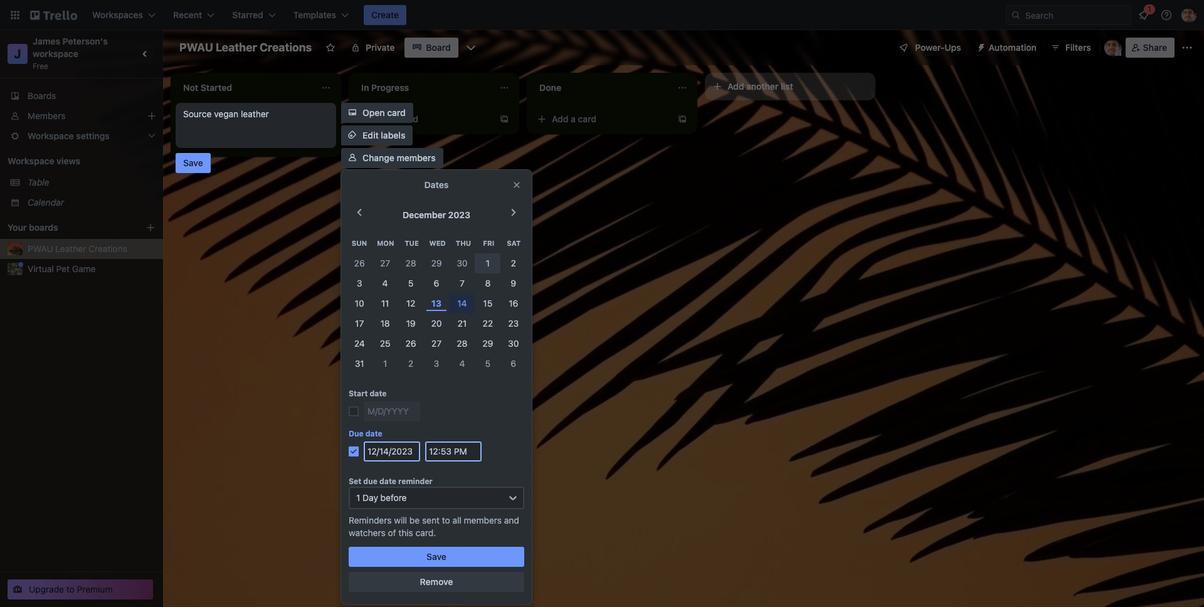 Task type: locate. For each thing, give the bounding box(es) containing it.
6
[[434, 278, 439, 289], [511, 358, 517, 369]]

0 horizontal spatial 6 button
[[424, 274, 450, 294]]

1 horizontal spatial 5
[[485, 358, 491, 369]]

0 vertical spatial 5
[[408, 278, 414, 289]]

5 button up '12'
[[398, 274, 424, 294]]

edit for edit dates
[[363, 243, 379, 254]]

private button
[[343, 38, 402, 58]]

0 vertical spatial 27
[[380, 258, 390, 269]]

edit labels button
[[341, 125, 413, 146]]

26 button down sun
[[347, 254, 373, 274]]

0 vertical spatial members
[[397, 152, 436, 163]]

m/d/yyyy text field up the set due date reminder
[[364, 442, 420, 462]]

0 vertical spatial pwau leather creations
[[179, 41, 312, 54]]

20
[[431, 318, 442, 329]]

0 vertical spatial 28
[[406, 258, 416, 269]]

27 button
[[373, 254, 398, 274], [424, 334, 450, 354]]

date for start date
[[370, 389, 387, 399]]

1 button up '8'
[[475, 254, 501, 274]]

1 vertical spatial pwau
[[28, 243, 53, 254]]

13
[[432, 298, 442, 309]]

30 button down 23 at the bottom of page
[[501, 334, 527, 354]]

1 horizontal spatial 1 button
[[475, 254, 501, 274]]

1 button down "25"
[[373, 354, 398, 374]]

0 horizontal spatial pwau leather creations
[[28, 243, 127, 254]]

boards
[[29, 222, 58, 233]]

list
[[781, 81, 794, 92]]

0 horizontal spatial 5
[[408, 278, 414, 289]]

1 vertical spatial 27
[[432, 338, 442, 349]]

archive button
[[341, 261, 402, 281]]

workspace
[[8, 156, 54, 166]]

2 button down 19 button
[[398, 354, 424, 374]]

vegan
[[214, 109, 239, 119]]

pwau
[[179, 41, 213, 54], [28, 243, 53, 254]]

1 horizontal spatial to
[[442, 515, 450, 526]]

1 vertical spatial m/d/yyyy text field
[[364, 442, 420, 462]]

2 horizontal spatial a
[[571, 114, 576, 124]]

27 button down the 20
[[424, 334, 450, 354]]

6 button up 13 on the left of page
[[424, 274, 450, 294]]

pwau leather creations link
[[28, 243, 156, 255]]

18 button
[[373, 314, 398, 334]]

2 up 9
[[511, 258, 516, 269]]

create from template… image for middle add a card "button"
[[499, 114, 510, 124]]

0 vertical spatial to
[[442, 515, 450, 526]]

0 horizontal spatial 1 button
[[373, 354, 398, 374]]

source vegan leather link
[[183, 108, 329, 120]]

2
[[511, 258, 516, 269], [408, 358, 414, 369]]

creations up virtual pet game link
[[89, 243, 127, 254]]

fri
[[483, 239, 495, 247]]

3 up the 10
[[357, 278, 362, 289]]

workspace views
[[8, 156, 80, 166]]

M/D/YYYY text field
[[364, 402, 420, 422], [364, 442, 420, 462]]

4
[[383, 278, 388, 289], [460, 358, 465, 369]]

table link
[[28, 176, 156, 189]]

0 vertical spatial 3
[[357, 278, 362, 289]]

0 vertical spatial leather
[[216, 41, 257, 54]]

1 notification image
[[1137, 8, 1152, 23]]

0 vertical spatial save button
[[176, 153, 211, 173]]

28 down 21 button
[[457, 338, 468, 349]]

2 horizontal spatial 1
[[486, 258, 490, 269]]

1 horizontal spatial 5 button
[[475, 354, 501, 374]]

1 horizontal spatial 30
[[508, 338, 519, 349]]

0 horizontal spatial a
[[215, 136, 220, 147]]

create from template… image for add a card "button" to the right
[[678, 114, 688, 124]]

11 button
[[373, 294, 398, 314]]

members inside change members button
[[397, 152, 436, 163]]

virtual pet game link
[[28, 263, 156, 275]]

premium
[[77, 584, 113, 595]]

30 for bottom the '30' button
[[508, 338, 519, 349]]

4 button up 11
[[373, 274, 398, 294]]

0 vertical spatial 29 button
[[424, 254, 450, 274]]

pwau inside "board name" text field
[[179, 41, 213, 54]]

before
[[381, 493, 407, 503]]

1 m/d/yyyy text field from the top
[[364, 402, 420, 422]]

add a card for middle add a card "button"
[[374, 114, 419, 124]]

3 button
[[347, 274, 373, 294], [424, 354, 450, 374]]

17
[[355, 318, 364, 329]]

your boards
[[8, 222, 58, 233]]

Add time text field
[[425, 442, 482, 462]]

sat
[[507, 239, 521, 247]]

14 button
[[450, 294, 475, 314]]

date up before
[[380, 477, 397, 487]]

0 vertical spatial 26 button
[[347, 254, 373, 274]]

save button up remove
[[349, 547, 525, 567]]

29 button down 22
[[475, 334, 501, 354]]

set
[[349, 477, 362, 487]]

5 up '12'
[[408, 278, 414, 289]]

creations inside "board name" text field
[[260, 41, 312, 54]]

0 horizontal spatial creations
[[89, 243, 127, 254]]

2 button
[[501, 254, 527, 274], [398, 354, 424, 374]]

0 vertical spatial date
[[370, 389, 387, 399]]

26 button down 19
[[398, 334, 424, 354]]

1 vertical spatial 4
[[460, 358, 465, 369]]

29 down wed
[[431, 258, 442, 269]]

open card
[[363, 107, 406, 118]]

11
[[381, 298, 389, 309]]

0 vertical spatial 29
[[431, 258, 442, 269]]

1 horizontal spatial creations
[[260, 41, 312, 54]]

will
[[394, 515, 407, 526]]

1 vertical spatial 6 button
[[501, 354, 527, 374]]

tue
[[405, 239, 419, 247]]

1 vertical spatial leather
[[55, 243, 86, 254]]

2 horizontal spatial add a card
[[552, 114, 597, 124]]

1 vertical spatial 28 button
[[450, 334, 475, 354]]

29 down 22 button
[[483, 338, 493, 349]]

1 down 25 'button'
[[383, 358, 387, 369]]

labels
[[381, 130, 406, 141]]

this
[[399, 528, 413, 539]]

1 vertical spatial 3 button
[[424, 354, 450, 374]]

game
[[72, 264, 96, 274]]

29
[[431, 258, 442, 269], [483, 338, 493, 349]]

1 vertical spatial 29
[[483, 338, 493, 349]]

3 for 3 button to the top
[[357, 278, 362, 289]]

1 horizontal spatial 6
[[511, 358, 517, 369]]

james peterson's workspace link
[[33, 36, 110, 59]]

4 down archive
[[383, 278, 388, 289]]

customize views image
[[465, 41, 477, 54]]

5 button down 22 button
[[475, 354, 501, 374]]

24
[[354, 338, 365, 349]]

to
[[442, 515, 450, 526], [66, 584, 75, 595]]

open
[[363, 107, 385, 118]]

3 button down 20 button
[[424, 354, 450, 374]]

0 vertical spatial 4
[[383, 278, 388, 289]]

2 m/d/yyyy text field from the top
[[364, 442, 420, 462]]

4 button down 21 button
[[450, 354, 475, 374]]

6 up 13 on the left of page
[[434, 278, 439, 289]]

create button
[[364, 5, 407, 25]]

1 vertical spatial 5 button
[[475, 354, 501, 374]]

4 down 21 button
[[460, 358, 465, 369]]

date
[[370, 389, 387, 399], [366, 429, 383, 439], [380, 477, 397, 487]]

27 down 20 button
[[432, 338, 442, 349]]

1 vertical spatial 2 button
[[398, 354, 424, 374]]

1
[[486, 258, 490, 269], [383, 358, 387, 369], [356, 493, 360, 503]]

add inside add another list button
[[728, 81, 745, 92]]

26 down sun
[[354, 258, 365, 269]]

30 up the 7
[[457, 258, 468, 269]]

30 button up the 7
[[450, 254, 475, 274]]

2 edit from the top
[[363, 243, 379, 254]]

1 horizontal spatial 27 button
[[424, 334, 450, 354]]

save up remove
[[427, 552, 447, 562]]

0 horizontal spatial add a card
[[196, 136, 240, 147]]

0 horizontal spatial save button
[[176, 153, 211, 173]]

28 button down tue
[[398, 254, 424, 274]]

card
[[387, 107, 406, 118], [400, 114, 419, 124], [578, 114, 597, 124], [222, 136, 240, 147]]

22
[[483, 318, 493, 329]]

0 horizontal spatial add a card button
[[176, 132, 316, 152]]

edit left dates at the top left
[[363, 243, 379, 254]]

18
[[381, 318, 390, 329]]

upgrade
[[29, 584, 64, 595]]

save
[[183, 158, 203, 168], [427, 552, 447, 562]]

add a card button
[[354, 109, 494, 129], [532, 109, 673, 129], [176, 132, 316, 152]]

6 button
[[424, 274, 450, 294], [501, 354, 527, 374]]

5 down 22 button
[[485, 358, 491, 369]]

creations left star or unstar board icon
[[260, 41, 312, 54]]

29 button down wed
[[424, 254, 450, 274]]

3 down 20 button
[[434, 358, 439, 369]]

close popover image
[[512, 180, 522, 190]]

0 horizontal spatial create from template… image
[[321, 137, 331, 147]]

ups
[[945, 42, 962, 53]]

create from template… image
[[499, 114, 510, 124], [678, 114, 688, 124], [321, 137, 331, 147]]

a for add a card "button" to the right
[[571, 114, 576, 124]]

1 horizontal spatial 6 button
[[501, 354, 527, 374]]

27 down edit dates
[[380, 258, 390, 269]]

1 horizontal spatial leather
[[216, 41, 257, 54]]

members right all
[[464, 515, 502, 526]]

0 horizontal spatial 29
[[431, 258, 442, 269]]

creations inside pwau leather creations link
[[89, 243, 127, 254]]

sent
[[422, 515, 440, 526]]

edit left labels
[[363, 130, 379, 141]]

add a card
[[374, 114, 419, 124], [552, 114, 597, 124], [196, 136, 240, 147]]

6 button down 23 button
[[501, 354, 527, 374]]

0 vertical spatial 5 button
[[398, 274, 424, 294]]

leather
[[216, 41, 257, 54], [55, 243, 86, 254]]

0 horizontal spatial 27
[[380, 258, 390, 269]]

members
[[28, 110, 66, 121]]

due
[[349, 429, 364, 439]]

james peterson (jamespeterson93) image
[[1182, 8, 1197, 23]]

2 horizontal spatial create from template… image
[[678, 114, 688, 124]]

1 vertical spatial 27 button
[[424, 334, 450, 354]]

6 down 23 button
[[511, 358, 517, 369]]

date right start
[[370, 389, 387, 399]]

show menu image
[[1182, 41, 1194, 54]]

1 vertical spatial 3
[[434, 358, 439, 369]]

leather inside "board name" text field
[[216, 41, 257, 54]]

26 down 19 button
[[406, 338, 416, 349]]

share button
[[1126, 38, 1175, 58]]

members down labels
[[397, 152, 436, 163]]

m/d/yyyy text field down start date
[[364, 402, 420, 422]]

move button
[[341, 193, 393, 213]]

dates
[[425, 179, 449, 190]]

1 horizontal spatial 2 button
[[501, 254, 527, 274]]

0 vertical spatial edit
[[363, 130, 379, 141]]

0 horizontal spatial members
[[397, 152, 436, 163]]

1 up '8'
[[486, 258, 490, 269]]

0 vertical spatial 28 button
[[398, 254, 424, 274]]

to inside reminders will be sent to all members and watchers of this card.
[[442, 515, 450, 526]]

to left all
[[442, 515, 450, 526]]

save button down source
[[176, 153, 211, 173]]

1 horizontal spatial 3
[[434, 358, 439, 369]]

0 vertical spatial m/d/yyyy text field
[[364, 402, 420, 422]]

3 button up the 10
[[347, 274, 373, 294]]

1 horizontal spatial add a card button
[[354, 109, 494, 129]]

1 horizontal spatial 4 button
[[450, 354, 475, 374]]

15 button
[[475, 294, 501, 314]]

20 button
[[424, 314, 450, 334]]

2 down 19 button
[[408, 358, 414, 369]]

1 vertical spatial 26
[[406, 338, 416, 349]]

add for the left add a card "button"
[[196, 136, 212, 147]]

reminder
[[399, 477, 433, 487]]

filters
[[1066, 42, 1092, 53]]

pwau inside pwau leather creations link
[[28, 243, 53, 254]]

2 button up 9
[[501, 254, 527, 274]]

1 left day on the bottom of page
[[356, 493, 360, 503]]

0 horizontal spatial 30
[[457, 258, 468, 269]]

1 button
[[475, 254, 501, 274], [373, 354, 398, 374]]

1 horizontal spatial create from template… image
[[499, 114, 510, 124]]

be
[[410, 515, 420, 526]]

1 edit from the top
[[363, 130, 379, 141]]

save down source
[[183, 158, 203, 168]]

9 button
[[501, 274, 527, 294]]

0 horizontal spatial 28 button
[[398, 254, 424, 274]]

1 vertical spatial to
[[66, 584, 75, 595]]

19
[[406, 318, 416, 329]]

1 horizontal spatial 4
[[460, 358, 465, 369]]

30
[[457, 258, 468, 269], [508, 338, 519, 349]]

30 down 23 button
[[508, 338, 519, 349]]

0 vertical spatial 30 button
[[450, 254, 475, 274]]

mon
[[377, 239, 394, 247]]

edit
[[363, 130, 379, 141], [363, 243, 379, 254]]

0 horizontal spatial 30 button
[[450, 254, 475, 274]]

0 vertical spatial 3 button
[[347, 274, 373, 294]]

1 horizontal spatial save
[[427, 552, 447, 562]]

26
[[354, 258, 365, 269], [406, 338, 416, 349]]

5 for right 5 button
[[485, 358, 491, 369]]

1 vertical spatial pwau leather creations
[[28, 243, 127, 254]]

1 horizontal spatial 26
[[406, 338, 416, 349]]

filters button
[[1047, 38, 1095, 58]]

31 button
[[347, 354, 373, 374]]

date right due
[[366, 429, 383, 439]]

28 down tue
[[406, 258, 416, 269]]

search image
[[1012, 10, 1022, 20]]

0 vertical spatial 2 button
[[501, 254, 527, 274]]

28 button down the 21
[[450, 334, 475, 354]]

to right upgrade
[[66, 584, 75, 595]]

a for middle add a card "button"
[[393, 114, 398, 124]]

16 button
[[501, 294, 527, 314]]

a for the left add a card "button"
[[215, 136, 220, 147]]

0 horizontal spatial 1
[[356, 493, 360, 503]]

1 vertical spatial edit
[[363, 243, 379, 254]]

27 button down edit dates
[[373, 254, 398, 274]]

automation
[[989, 42, 1037, 53]]

0 horizontal spatial 3
[[357, 278, 362, 289]]

17 button
[[347, 314, 373, 334]]

add for add another list button
[[728, 81, 745, 92]]

add a card for the left add a card "button"
[[196, 136, 240, 147]]

5 button
[[398, 274, 424, 294], [475, 354, 501, 374]]



Task type: describe. For each thing, give the bounding box(es) containing it.
7
[[460, 278, 465, 289]]

calendar
[[28, 197, 64, 208]]

31
[[355, 358, 364, 369]]

next month image
[[507, 205, 522, 220]]

edit labels
[[363, 130, 406, 141]]

upgrade to premium
[[29, 584, 113, 595]]

automation button
[[972, 38, 1045, 58]]

j link
[[8, 44, 28, 64]]

23 button
[[501, 314, 527, 334]]

watchers
[[349, 528, 386, 539]]

1 vertical spatial 1
[[383, 358, 387, 369]]

james peterson (jamespeterson93) image
[[1105, 39, 1122, 56]]

25
[[380, 338, 391, 349]]

0 horizontal spatial 26 button
[[347, 254, 373, 274]]

your boards with 2 items element
[[8, 220, 127, 235]]

1 day before
[[356, 493, 407, 503]]

Search field
[[1022, 6, 1131, 24]]

source
[[183, 109, 212, 119]]

Board name text field
[[173, 38, 318, 58]]

due
[[364, 477, 378, 487]]

edit dates button
[[341, 238, 412, 259]]

change members button
[[341, 148, 443, 168]]

change
[[363, 152, 395, 163]]

1 vertical spatial save
[[427, 552, 447, 562]]

0 horizontal spatial 2 button
[[398, 354, 424, 374]]

virtual
[[28, 264, 54, 274]]

5 for 5 button to the left
[[408, 278, 414, 289]]

0 vertical spatial 26
[[354, 258, 365, 269]]

Source vegan leather text field
[[183, 108, 329, 143]]

2023
[[448, 210, 471, 220]]

change members
[[363, 152, 436, 163]]

0 horizontal spatial 29 button
[[424, 254, 450, 274]]

pet
[[56, 264, 70, 274]]

0 vertical spatial save
[[183, 158, 203, 168]]

virtual pet game
[[28, 264, 96, 274]]

table
[[28, 177, 49, 188]]

24 button
[[347, 334, 373, 354]]

21 button
[[450, 314, 475, 334]]

sm image
[[972, 38, 989, 55]]

0 horizontal spatial 2
[[408, 358, 414, 369]]

james peterson's workspace free
[[33, 36, 110, 71]]

dates
[[381, 243, 404, 254]]

14
[[458, 298, 467, 309]]

members inside reminders will be sent to all members and watchers of this card.
[[464, 515, 502, 526]]

set due date reminder
[[349, 477, 433, 487]]

15
[[483, 298, 493, 309]]

start date
[[349, 389, 387, 399]]

create from template… image for the left add a card "button"
[[321, 137, 331, 147]]

last month image
[[352, 205, 367, 220]]

your
[[8, 222, 27, 233]]

j
[[14, 46, 21, 61]]

1 vertical spatial 30 button
[[501, 334, 527, 354]]

primary element
[[0, 0, 1205, 30]]

sun
[[352, 239, 367, 247]]

12
[[406, 298, 416, 309]]

1 vertical spatial 28
[[457, 338, 468, 349]]

reminders
[[349, 515, 392, 526]]

0 horizontal spatial leather
[[55, 243, 86, 254]]

7 button
[[450, 274, 475, 294]]

3 for the right 3 button
[[434, 358, 439, 369]]

open card link
[[341, 103, 413, 123]]

move
[[363, 198, 385, 208]]

source vegan leather
[[183, 109, 269, 119]]

1 horizontal spatial 2
[[511, 258, 516, 269]]

add for middle add a card "button"
[[374, 114, 391, 124]]

0 horizontal spatial 28
[[406, 258, 416, 269]]

power-ups
[[916, 42, 962, 53]]

m/d/yyyy text field for start date
[[364, 402, 420, 422]]

0 vertical spatial 4 button
[[373, 274, 398, 294]]

0 vertical spatial 6 button
[[424, 274, 450, 294]]

0 horizontal spatial 5 button
[[398, 274, 424, 294]]

9
[[511, 278, 517, 289]]

1 horizontal spatial 29
[[483, 338, 493, 349]]

1 vertical spatial 4 button
[[450, 354, 475, 374]]

1 vertical spatial 26 button
[[398, 334, 424, 354]]

30 for the topmost the '30' button
[[457, 258, 468, 269]]

add another list button
[[705, 73, 876, 100]]

0 vertical spatial 6
[[434, 278, 439, 289]]

pwau leather creations inside "board name" text field
[[179, 41, 312, 54]]

1 vertical spatial 1 button
[[373, 354, 398, 374]]

december 2023
[[403, 210, 471, 220]]

add another list
[[728, 81, 794, 92]]

23
[[508, 318, 519, 329]]

open information menu image
[[1161, 9, 1173, 21]]

13 button
[[424, 294, 450, 314]]

date for due date
[[366, 429, 383, 439]]

private
[[366, 42, 395, 53]]

reminders will be sent to all members and watchers of this card.
[[349, 515, 519, 539]]

10 button
[[347, 294, 373, 314]]

0 vertical spatial 1 button
[[475, 254, 501, 274]]

21
[[458, 318, 467, 329]]

1 horizontal spatial 29 button
[[475, 334, 501, 354]]

m/d/yyyy text field for due date
[[364, 442, 420, 462]]

another
[[747, 81, 779, 92]]

1 vertical spatial save button
[[349, 547, 525, 567]]

1 horizontal spatial 28 button
[[450, 334, 475, 354]]

2 vertical spatial 1
[[356, 493, 360, 503]]

19 button
[[398, 314, 424, 334]]

16
[[509, 298, 519, 309]]

1 vertical spatial 6
[[511, 358, 517, 369]]

workspace
[[33, 48, 78, 59]]

star or unstar board image
[[326, 43, 336, 53]]

0 horizontal spatial 27 button
[[373, 254, 398, 274]]

25 button
[[373, 334, 398, 354]]

2 vertical spatial date
[[380, 477, 397, 487]]

add a card for add a card "button" to the right
[[552, 114, 597, 124]]

0 vertical spatial 1
[[486, 258, 490, 269]]

edit card image
[[320, 109, 330, 119]]

board link
[[405, 38, 458, 58]]

add for add a card "button" to the right
[[552, 114, 569, 124]]

boards link
[[0, 86, 163, 106]]

2 horizontal spatial add a card button
[[532, 109, 673, 129]]

upgrade to premium link
[[8, 580, 153, 600]]

1 horizontal spatial 3 button
[[424, 354, 450, 374]]

edit for edit labels
[[363, 130, 379, 141]]

add board image
[[146, 223, 156, 233]]

remove
[[420, 577, 453, 588]]

10
[[355, 298, 364, 309]]

all
[[453, 515, 462, 526]]

edit dates
[[363, 243, 404, 254]]

card.
[[416, 528, 436, 539]]

4 for the "4" button to the bottom
[[460, 358, 465, 369]]

remove button
[[349, 572, 525, 593]]

4 for the "4" button to the top
[[383, 278, 388, 289]]

james
[[33, 36, 60, 46]]

share
[[1144, 42, 1168, 53]]



Task type: vqa. For each thing, say whether or not it's contained in the screenshot.
the front. within Card Covers Card Covers Are A Delightful Yet Powerful Way Of Conveying Information Not Only With Words, But With Color Or Images.  Either As A Header Or As A Full Card Cover, You Can Add An Image Or A Color Of Your Choosing To Your Card Front. It Will Make Your Boards Even More Visual And Help Highlight Specific Information. We Know It: You'Ll Judge The Card By Its Cover.
no



